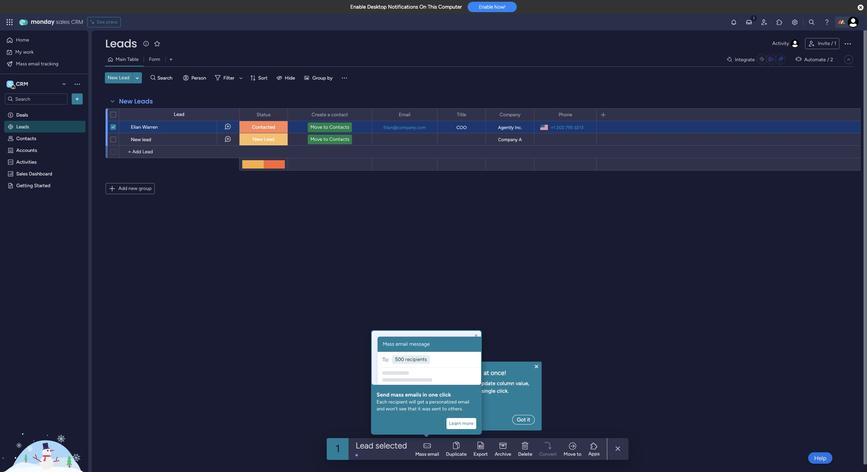 Task type: vqa. For each thing, say whether or not it's contained in the screenshot.
new leads field
yes



Task type: describe. For each thing, give the bounding box(es) containing it.
title
[[457, 112, 466, 118]]

warren
[[142, 124, 158, 130]]

Search field
[[156, 73, 176, 83]]

email
[[399, 112, 410, 118]]

automate / 2
[[804, 57, 833, 62]]

person
[[191, 75, 206, 81]]

+1
[[551, 125, 555, 130]]

computer
[[438, 4, 462, 10]]

1 image
[[751, 14, 757, 22]]

was
[[422, 406, 430, 412]]

phone
[[559, 112, 572, 118]]

this
[[428, 4, 437, 10]]

Company field
[[498, 111, 522, 119]]

main
[[116, 56, 126, 62]]

795
[[565, 125, 573, 130]]

1 horizontal spatial crm
[[71, 18, 83, 26]]

export
[[474, 451, 488, 457]]

sales
[[56, 18, 70, 26]]

group
[[139, 186, 152, 191]]

new
[[128, 186, 138, 191]]

emails
[[405, 391, 421, 398]]

options image for phone
[[587, 109, 592, 121]]

0 horizontal spatial options image
[[74, 96, 81, 102]]

elian@company.com link
[[382, 125, 427, 130]]

move for 1st move to contacts button from the bottom
[[310, 136, 322, 142]]

select product image
[[6, 19, 13, 26]]

send mass emails in one click heading
[[377, 391, 476, 399]]

email inside the send mass emails in one click each recipient will get a personalized email and won't see that it was sent to others.
[[458, 399, 469, 405]]

click
[[439, 391, 451, 398]]

plans
[[106, 19, 118, 25]]

activities
[[16, 159, 37, 165]]

now!
[[494, 4, 505, 10]]

2 vertical spatial move
[[564, 451, 576, 457]]

collapse board header image
[[846, 57, 851, 62]]

invite
[[818, 40, 830, 46]]

Status field
[[255, 111, 272, 119]]

group
[[312, 75, 326, 81]]

3213
[[574, 125, 583, 130]]

at
[[484, 369, 489, 377]]

lead inside new lead button
[[119, 75, 129, 81]]

get
[[417, 399, 424, 405]]

home button
[[4, 35, 74, 46]]

add to favorites image
[[154, 40, 161, 47]]

apps image
[[776, 19, 783, 26]]

delete
[[518, 451, 532, 457]]

/ for 2
[[827, 57, 829, 62]]

2 move to contacts button from the top
[[308, 135, 352, 144]]

New Leads field
[[117, 97, 155, 106]]

0 vertical spatial leads
[[105, 36, 137, 51]]

email for mass email tracking
[[28, 61, 40, 67]]

activity
[[772, 40, 789, 46]]

click.
[[497, 388, 509, 394]]

invite / 1
[[818, 40, 836, 46]]

elian@company.com
[[383, 125, 426, 130]]

activity button
[[770, 38, 802, 49]]

group by
[[312, 75, 333, 81]]

move to contacts for 1st move to contacts button from the top
[[310, 124, 349, 130]]

dapulse close image
[[858, 4, 864, 11]]

selected
[[375, 440, 407, 450]]

convert
[[539, 451, 557, 457]]

list box containing deals
[[0, 107, 88, 285]]

dapulse integrations image
[[727, 57, 732, 62]]

a inside the send mass emails in one click each recipient will get a personalized email and won't see that it was sent to others.
[[426, 399, 428, 405]]

options image for title
[[476, 109, 481, 121]]

got
[[517, 417, 526, 423]]

options image for company
[[524, 109, 529, 121]]

move for 1st move to contacts button from the top
[[310, 124, 322, 130]]

personalized
[[429, 399, 457, 405]]

monday sales crm
[[31, 18, 83, 26]]

sort
[[258, 75, 267, 81]]

each
[[377, 399, 387, 405]]

mass for mass email tracking
[[16, 61, 27, 67]]

or
[[431, 388, 436, 394]]

form
[[149, 56, 160, 62]]

update multiple items at once!
[[421, 369, 506, 377]]

new inside button
[[108, 75, 118, 81]]

them
[[452, 388, 464, 394]]

options image for email
[[427, 109, 432, 121]]

sort button
[[247, 72, 272, 83]]

duplicate
[[446, 451, 467, 457]]

value,
[[516, 380, 529, 386]]

table
[[127, 56, 139, 62]]

public dashboard image
[[7, 170, 14, 177]]

202
[[556, 125, 564, 130]]

new down contacted
[[253, 136, 263, 142]]

move to contacts for 1st move to contacts button from the bottom
[[310, 136, 349, 142]]

leads inside field
[[134, 97, 153, 106]]

deals
[[16, 112, 28, 118]]

workspace options image
[[74, 81, 81, 87]]

move
[[437, 388, 451, 394]]

workspace selection element
[[7, 80, 29, 89]]

agently inc.
[[498, 125, 522, 130]]

learn more
[[449, 421, 473, 426]]

notifications
[[388, 4, 418, 10]]

to inside the send mass emails in one click each recipient will get a personalized email and won't see that it was sent to others.
[[442, 406, 447, 412]]

add
[[118, 186, 127, 191]]

group by button
[[301, 72, 337, 83]]

archive
[[495, 451, 511, 457]]

time-
[[450, 404, 463, 410]]

tracking
[[41, 61, 58, 67]]

single
[[482, 388, 496, 394]]

v2 search image
[[151, 74, 156, 82]]

accounts
[[16, 147, 37, 153]]

company a
[[498, 137, 522, 142]]

my work
[[15, 49, 34, 55]]

mass email tracking button
[[4, 58, 74, 69]]

getting
[[16, 182, 33, 188]]

Leads field
[[103, 36, 139, 51]]

select
[[421, 380, 436, 386]]

c
[[8, 81, 12, 87]]

guaranteed time-saver ;)
[[421, 404, 480, 410]]

in inside select multiple items to update column value, edit or move them in one single click.
[[466, 388, 470, 394]]

+ Add Lead text field
[[123, 148, 236, 156]]

mass email tracking
[[16, 61, 58, 67]]



Task type: locate. For each thing, give the bounding box(es) containing it.
new lead inside button
[[108, 75, 129, 81]]

options image down workspace options image
[[74, 96, 81, 102]]

options image right status field
[[278, 109, 283, 121]]

lead selected
[[356, 440, 407, 450]]

company up agently inc.
[[500, 112, 521, 118]]

2 move to contacts from the top
[[310, 136, 349, 142]]

multiple up them
[[443, 369, 465, 377]]

column
[[497, 380, 514, 386]]

Email field
[[397, 111, 412, 119]]

others.
[[448, 406, 463, 412]]

crm right workspace image
[[16, 81, 28, 87]]

crm right sales
[[71, 18, 83, 26]]

1 vertical spatial new lead
[[253, 136, 274, 142]]

email down my work button
[[28, 61, 40, 67]]

one inside the send mass emails in one click each recipient will get a personalized email and won't see that it was sent to others.
[[429, 391, 438, 398]]

leads down deals
[[16, 124, 29, 129]]

a right create
[[328, 112, 330, 118]]

1 vertical spatial move
[[310, 136, 322, 142]]

once!
[[491, 369, 506, 377]]

recipient
[[388, 399, 408, 405]]

inbox image
[[746, 19, 752, 26]]

items up them
[[458, 380, 471, 386]]

0 horizontal spatial email
[[28, 61, 40, 67]]

send mass emails in one click each recipient will get a personalized email and won't see that it was sent to others.
[[377, 391, 471, 412]]

notifications image
[[730, 19, 737, 26]]

see plans button
[[87, 17, 121, 27]]

invite / 1 button
[[805, 38, 839, 49]]

enable left now!
[[479, 4, 493, 10]]

0 vertical spatial crm
[[71, 18, 83, 26]]

leads inside list box
[[16, 124, 29, 129]]

new lead button
[[105, 72, 132, 83]]

coo
[[456, 125, 467, 130]]

0 horizontal spatial mass
[[16, 61, 27, 67]]

getting started
[[16, 182, 50, 188]]

items left at
[[467, 369, 482, 377]]

items inside select multiple items to update column value, edit or move them in one single click.
[[458, 380, 471, 386]]

search everything image
[[808, 19, 815, 26]]

invite members image
[[761, 19, 768, 26]]

add new group
[[118, 186, 152, 191]]

it left was
[[418, 406, 421, 412]]

Phone field
[[557, 111, 574, 119]]

a inside create a contact field
[[328, 112, 330, 118]]

leads up main
[[105, 36, 137, 51]]

new
[[108, 75, 118, 81], [119, 97, 133, 106], [253, 136, 263, 142], [131, 137, 141, 143]]

saver
[[463, 404, 476, 410]]

crm inside workspace selection element
[[16, 81, 28, 87]]

main table
[[116, 56, 139, 62]]

0 vertical spatial 1
[[834, 40, 836, 46]]

elian warren
[[131, 124, 158, 130]]

1 vertical spatial /
[[827, 57, 829, 62]]

0 horizontal spatial crm
[[16, 81, 28, 87]]

enable now!
[[479, 4, 505, 10]]

0 vertical spatial email
[[28, 61, 40, 67]]

1 horizontal spatial /
[[831, 40, 833, 46]]

list box
[[0, 107, 88, 285]]

edit
[[421, 388, 430, 394]]

enable
[[350, 4, 366, 10], [479, 4, 493, 10]]

menu image
[[341, 74, 348, 81]]

1
[[834, 40, 836, 46], [336, 443, 340, 455]]

my
[[15, 49, 22, 55]]

0 horizontal spatial in
[[423, 391, 427, 398]]

0 vertical spatial company
[[500, 112, 521, 118]]

in right them
[[466, 388, 470, 394]]

1 horizontal spatial one
[[471, 388, 480, 394]]

on
[[419, 4, 426, 10]]

0 vertical spatial a
[[328, 112, 330, 118]]

0 horizontal spatial 1
[[336, 443, 340, 455]]

1 horizontal spatial a
[[426, 399, 428, 405]]

arrow down image
[[237, 74, 245, 82]]

move to contacts button
[[308, 123, 352, 132], [308, 135, 352, 144]]

lottie animation image
[[0, 402, 88, 472]]

help
[[814, 455, 827, 462]]

company down agently
[[498, 137, 518, 142]]

home
[[16, 37, 29, 43]]

close image
[[473, 333, 479, 339]]

it right got in the right bottom of the page
[[527, 417, 530, 423]]

new left lead
[[131, 137, 141, 143]]

1 vertical spatial move to contacts
[[310, 136, 349, 142]]

dashboard
[[29, 171, 52, 177]]

to inside select multiple items to update column value, edit or move them in one single click.
[[472, 380, 477, 386]]

items for to
[[458, 380, 471, 386]]

mass email
[[415, 451, 439, 457]]

multiple inside select multiple items to update column value, edit or move them in one single click.
[[437, 380, 456, 386]]

1 vertical spatial it
[[527, 417, 530, 423]]

0 vertical spatial move to contacts
[[310, 124, 349, 130]]

work
[[23, 49, 34, 55]]

mass inside button
[[16, 61, 27, 67]]

0 vertical spatial items
[[467, 369, 482, 377]]

learn more button
[[446, 418, 476, 429]]

form button
[[144, 54, 165, 65]]

/ inside button
[[831, 40, 833, 46]]

a right get
[[426, 399, 428, 405]]

1 vertical spatial options image
[[362, 109, 367, 121]]

multiple for select
[[437, 380, 456, 386]]

company inside field
[[500, 112, 521, 118]]

1 vertical spatial multiple
[[437, 380, 456, 386]]

email up others.
[[458, 399, 469, 405]]

lottie animation element
[[0, 402, 88, 472]]

Create a contact field
[[310, 111, 350, 119]]

1 vertical spatial a
[[426, 399, 428, 405]]

Search in workspace field
[[15, 95, 58, 103]]

new leads
[[119, 97, 153, 106]]

2 vertical spatial leads
[[16, 124, 29, 129]]

a
[[519, 137, 522, 142]]

0 vertical spatial move to contacts button
[[308, 123, 352, 132]]

in up get
[[423, 391, 427, 398]]

options image right phone field
[[587, 109, 592, 121]]

automate
[[804, 57, 826, 62]]

0 vertical spatial multiple
[[443, 369, 465, 377]]

0 horizontal spatial /
[[827, 57, 829, 62]]

options image right 'contact'
[[362, 109, 367, 121]]

elian
[[131, 124, 141, 130]]

options image up the "collapse board header" image on the top of page
[[844, 39, 852, 48]]

leads down angle down icon
[[134, 97, 153, 106]]

update
[[421, 369, 441, 377]]

email for mass email
[[428, 451, 439, 457]]

2 vertical spatial email
[[428, 451, 439, 457]]

see plans
[[97, 19, 118, 25]]

1 vertical spatial items
[[458, 380, 471, 386]]

2
[[830, 57, 833, 62]]

in
[[466, 388, 470, 394], [423, 391, 427, 398]]

/ left 2
[[827, 57, 829, 62]]

add view image
[[169, 57, 172, 62]]

my work button
[[4, 47, 74, 58]]

1 horizontal spatial in
[[466, 388, 470, 394]]

learn
[[449, 421, 461, 426]]

1 vertical spatial mass
[[415, 451, 426, 457]]

emails settings image
[[791, 19, 798, 26]]

christina overa image
[[848, 17, 859, 28]]

1 horizontal spatial it
[[527, 417, 530, 423]]

/ for 1
[[831, 40, 833, 46]]

new down main
[[108, 75, 118, 81]]

1 move to contacts from the top
[[310, 124, 349, 130]]

company for company a
[[498, 137, 518, 142]]

new inside field
[[119, 97, 133, 106]]

hide button
[[274, 72, 299, 83]]

0 horizontal spatial new lead
[[108, 75, 129, 81]]

contacted
[[252, 124, 275, 130]]

lead
[[142, 137, 151, 143]]

integrate
[[735, 57, 755, 62]]

move to
[[564, 451, 581, 457]]

option
[[0, 109, 88, 110]]

filter button
[[212, 72, 245, 83]]

multiple for update
[[443, 369, 465, 377]]

items for at
[[467, 369, 482, 377]]

started
[[34, 182, 50, 188]]

/ right the invite
[[831, 40, 833, 46]]

0 horizontal spatial it
[[418, 406, 421, 412]]

enable left desktop
[[350, 4, 366, 10]]

1 horizontal spatial mass
[[415, 451, 426, 457]]

0 horizontal spatial one
[[429, 391, 438, 398]]

to
[[324, 124, 328, 130], [324, 136, 328, 142], [472, 380, 477, 386], [442, 406, 447, 412], [577, 451, 581, 457]]

1 horizontal spatial email
[[428, 451, 439, 457]]

see
[[399, 406, 407, 412]]

2 horizontal spatial email
[[458, 399, 469, 405]]

workspace image
[[7, 80, 13, 88]]

1 horizontal spatial new lead
[[253, 136, 274, 142]]

public board image
[[7, 182, 14, 189]]

angle down image
[[136, 75, 139, 80]]

it inside the send mass emails in one click each recipient will get a personalized email and won't see that it was sent to others.
[[418, 406, 421, 412]]

in inside the send mass emails in one click each recipient will get a personalized email and won't see that it was sent to others.
[[423, 391, 427, 398]]

by
[[327, 75, 333, 81]]

0 horizontal spatial enable
[[350, 4, 366, 10]]

email inside the mass email tracking button
[[28, 61, 40, 67]]

add new group button
[[106, 183, 155, 194]]

new lead
[[131, 137, 151, 143]]

company for company
[[500, 112, 521, 118]]

options image right company field at the top of the page
[[524, 109, 529, 121]]

mass for mass email
[[415, 451, 426, 457]]

new lead
[[108, 75, 129, 81], [253, 136, 274, 142]]

1 vertical spatial 1
[[336, 443, 340, 455]]

see
[[97, 19, 105, 25]]

sales dashboard
[[16, 171, 52, 177]]

1 vertical spatial crm
[[16, 81, 28, 87]]

+1 202 795 3213 link
[[548, 123, 583, 132]]

0 vertical spatial /
[[831, 40, 833, 46]]

enable for enable desktop notifications on this computer
[[350, 4, 366, 10]]

options image
[[74, 96, 81, 102], [362, 109, 367, 121]]

help image
[[823, 19, 830, 26]]

email left duplicate
[[428, 451, 439, 457]]

mass
[[16, 61, 27, 67], [415, 451, 426, 457]]

1 vertical spatial move to contacts button
[[308, 135, 352, 144]]

update
[[479, 380, 495, 386]]

0 vertical spatial mass
[[16, 61, 27, 67]]

enable for enable now!
[[479, 4, 493, 10]]

guaranteed
[[421, 404, 449, 410]]

1 horizontal spatial options image
[[362, 109, 367, 121]]

0 horizontal spatial a
[[328, 112, 330, 118]]

and
[[377, 406, 385, 412]]

1 move to contacts button from the top
[[308, 123, 352, 132]]

new lead down contacted
[[253, 136, 274, 142]]

contacts
[[329, 124, 349, 130], [16, 135, 36, 141], [329, 136, 349, 142]]

got it
[[517, 417, 530, 423]]

apps
[[588, 451, 600, 457]]

0 vertical spatial new lead
[[108, 75, 129, 81]]

crm
[[71, 18, 83, 26], [16, 81, 28, 87]]

send
[[377, 391, 389, 398]]

show board description image
[[142, 40, 150, 47]]

0 vertical spatial options image
[[74, 96, 81, 102]]

multiple up move
[[437, 380, 456, 386]]

one inside select multiple items to update column value, edit or move them in one single click.
[[471, 388, 480, 394]]

options image for status
[[278, 109, 283, 121]]

new down new lead button
[[119, 97, 133, 106]]

+1 202 795 3213
[[551, 125, 583, 130]]

options image right title field at the right
[[476, 109, 481, 121]]

filter
[[223, 75, 234, 81]]

1 vertical spatial email
[[458, 399, 469, 405]]

autopilot image
[[796, 55, 802, 64]]

options image right email field
[[427, 109, 432, 121]]

person button
[[180, 72, 210, 83]]

new lead down main
[[108, 75, 129, 81]]

move
[[310, 124, 322, 130], [310, 136, 322, 142], [564, 451, 576, 457]]

1 horizontal spatial enable
[[479, 4, 493, 10]]

1 horizontal spatial 1
[[834, 40, 836, 46]]

0 vertical spatial it
[[418, 406, 421, 412]]

options image
[[844, 39, 852, 48], [278, 109, 283, 121], [427, 109, 432, 121], [476, 109, 481, 121], [524, 109, 529, 121], [587, 109, 592, 121]]

1 vertical spatial company
[[498, 137, 518, 142]]

Title field
[[455, 111, 468, 119]]

more
[[462, 421, 473, 426]]

/
[[831, 40, 833, 46], [827, 57, 829, 62]]

monday
[[31, 18, 55, 26]]

0 vertical spatial move
[[310, 124, 322, 130]]

contact
[[331, 112, 348, 118]]

enable inside button
[[479, 4, 493, 10]]

1 inside invite / 1 button
[[834, 40, 836, 46]]

1 vertical spatial leads
[[134, 97, 153, 106]]



